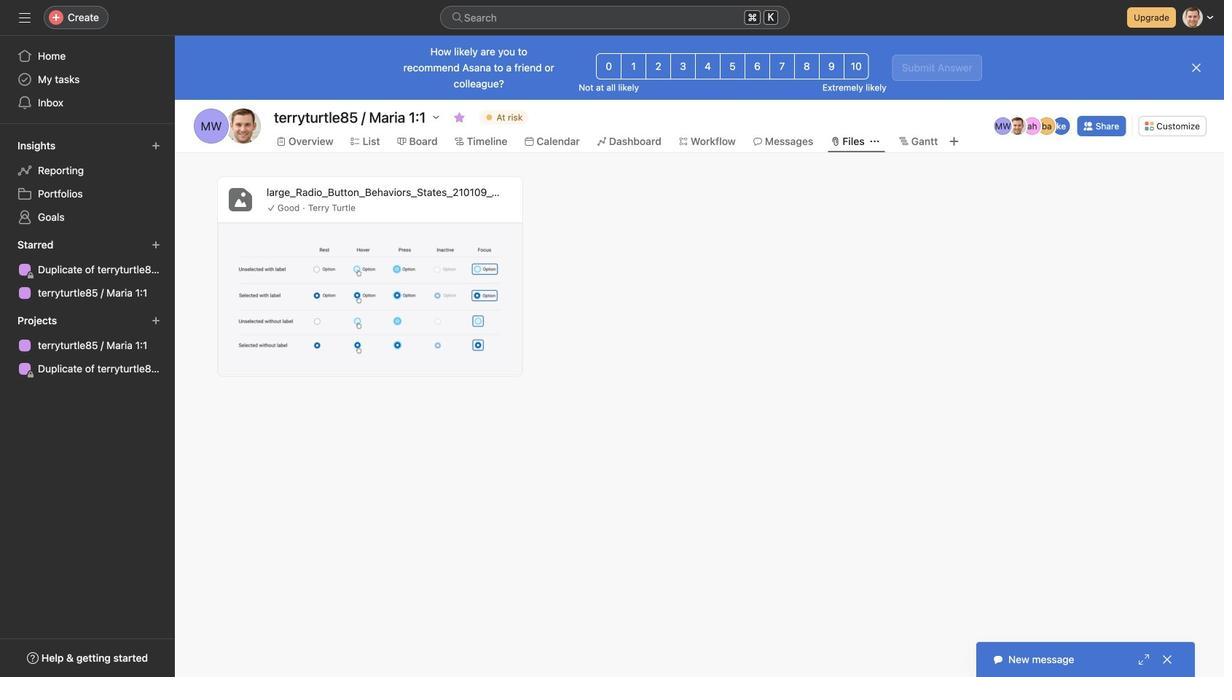 Task type: describe. For each thing, give the bounding box(es) containing it.
add tab image
[[949, 136, 960, 147]]

expand new message image
[[1138, 654, 1150, 665]]

add items to starred image
[[152, 241, 160, 249]]

projects element
[[0, 308, 175, 383]]

starred element
[[0, 232, 175, 308]]

dismiss image
[[1191, 62, 1203, 74]]

Search tasks, projects, and more text field
[[440, 6, 790, 29]]

close image
[[1162, 654, 1173, 665]]

remove from starred image
[[454, 112, 465, 123]]

new project or portfolio image
[[152, 316, 160, 325]]



Task type: locate. For each thing, give the bounding box(es) containing it.
None radio
[[621, 53, 647, 79], [646, 53, 671, 79], [695, 53, 721, 79], [819, 53, 845, 79], [621, 53, 647, 79], [646, 53, 671, 79], [695, 53, 721, 79], [819, 53, 845, 79]]

tab actions image
[[871, 137, 880, 146]]

insights element
[[0, 133, 175, 232]]

new insights image
[[152, 141, 160, 150]]

hide sidebar image
[[19, 12, 31, 23]]

None field
[[440, 6, 790, 29]]

global element
[[0, 36, 175, 123]]

option group
[[596, 53, 869, 79]]

None radio
[[596, 53, 622, 79], [671, 53, 696, 79], [720, 53, 746, 79], [745, 53, 770, 79], [770, 53, 795, 79], [794, 53, 820, 79], [844, 53, 869, 79], [596, 53, 622, 79], [671, 53, 696, 79], [720, 53, 746, 79], [745, 53, 770, 79], [770, 53, 795, 79], [794, 53, 820, 79], [844, 53, 869, 79]]



Task type: vqa. For each thing, say whether or not it's contained in the screenshot.
switch
no



